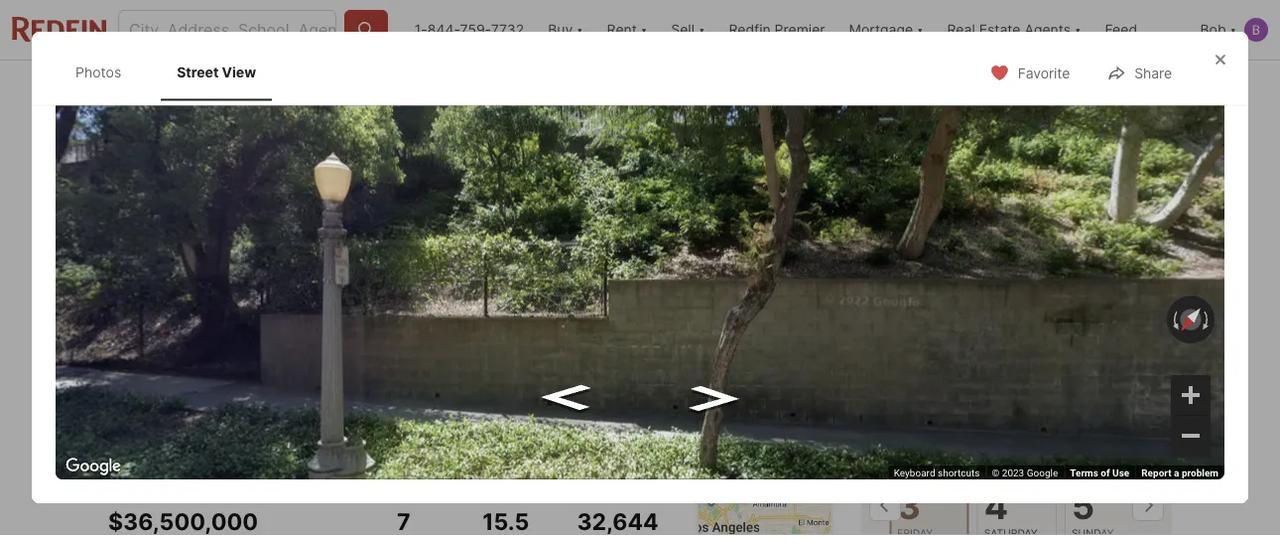 Task type: vqa. For each thing, say whether or not it's contained in the screenshot.
photos
yes



Task type: locate. For each thing, give the bounding box(es) containing it.
0 horizontal spatial ,
[[224, 462, 229, 481]]

2 oak knoll ter, pasadena, ca 91106 image
[[108, 116, 636, 399], [644, 116, 905, 399], [913, 116, 1173, 399]]

view
[[222, 64, 256, 80], [213, 354, 247, 371]]

0 vertical spatial view
[[222, 64, 256, 80]]

4
[[985, 485, 1009, 528]]

tab list for share
[[56, 44, 292, 101]]

view inside tab
[[222, 64, 256, 80]]

street up for sale - active
[[169, 354, 210, 371]]

1-
[[415, 21, 428, 38]]

user photo image
[[1245, 18, 1269, 42]]

map entry image
[[699, 423, 831, 535]]

street view for tab list containing photos
[[177, 64, 256, 80]]

0 horizontal spatial nov
[[898, 471, 924, 486]]

3 nov from the left
[[1072, 471, 1099, 486]]

2 horizontal spatial 2 oak knoll ter, pasadena, ca 91106 image
[[913, 116, 1173, 399]]

2023
[[1003, 467, 1025, 479]]

©
[[992, 467, 1000, 479]]

ca
[[315, 462, 337, 481]]

,
[[224, 462, 229, 481], [306, 462, 311, 481]]

0 vertical spatial a
[[955, 439, 964, 458]]

view up active "link"
[[213, 354, 247, 371]]

redfin
[[729, 21, 771, 38], [968, 439, 1018, 458]]

premier inside redfin premier button
[[775, 21, 826, 38]]

active
[[206, 425, 256, 442]]

of
[[1102, 467, 1111, 479]]

street view up '-'
[[169, 354, 247, 371]]

City, Address, School, Agent, ZIP search field
[[118, 10, 337, 50]]

, down active
[[224, 462, 229, 481]]

feed button
[[1094, 0, 1189, 60]]

redfin up the ©
[[968, 439, 1018, 458]]

dialog
[[32, 32, 1249, 503]]

tab
[[349, 65, 498, 112], [498, 65, 656, 112]]

nov for 4
[[985, 471, 1011, 486]]

shortcuts
[[938, 467, 980, 479]]

0 vertical spatial redfin
[[729, 21, 771, 38]]

© 2023 google
[[992, 467, 1059, 479]]

street view tab
[[161, 48, 272, 97]]

0 horizontal spatial premier
[[775, 21, 826, 38]]

1 , from the left
[[224, 462, 229, 481]]

sale
[[158, 425, 192, 442]]

pasadena
[[233, 462, 306, 481]]

street view
[[177, 64, 256, 80], [169, 354, 247, 371]]

report
[[1142, 467, 1172, 479]]

for
[[126, 425, 154, 442]]

1 vertical spatial street view
[[169, 354, 247, 371]]

tab list
[[56, 44, 292, 101], [108, 61, 768, 112]]

terms of use link
[[1071, 467, 1130, 479]]

tab down the 7732
[[498, 65, 656, 112]]

2 , from the left
[[306, 462, 311, 481]]

premier
[[775, 21, 826, 38], [1021, 439, 1082, 458]]

tab down 1-
[[349, 65, 498, 112]]

street down city, address, school, agent, zip search field
[[177, 64, 219, 80]]

1 horizontal spatial premier
[[1021, 439, 1082, 458]]

view inside button
[[213, 354, 247, 371]]

street view inside tab
[[177, 64, 256, 80]]

1 horizontal spatial 2 oak knoll ter, pasadena, ca 91106 image
[[644, 116, 905, 399]]

share
[[1135, 65, 1173, 82], [1118, 79, 1156, 96]]

problem
[[1182, 467, 1219, 479]]

3
[[898, 485, 922, 528]]

share button
[[1091, 52, 1190, 93], [1074, 66, 1173, 107]]

favorite
[[1018, 65, 1071, 82]]

844-
[[428, 21, 460, 38]]

agent
[[1086, 439, 1131, 458]]

knoll
[[156, 462, 196, 481]]

use
[[1113, 467, 1130, 479]]

street
[[177, 64, 219, 80], [169, 354, 210, 371]]

0 vertical spatial street view
[[177, 64, 256, 80]]

search link
[[130, 76, 218, 100]]

a up "shortcuts"
[[955, 439, 964, 458]]

nov 5
[[1072, 471, 1099, 528]]

redfin premier
[[729, 21, 826, 38]]

overview
[[262, 80, 327, 97]]

redfin up 'schools'
[[729, 21, 771, 38]]

0 horizontal spatial redfin
[[729, 21, 771, 38]]

a right "report"
[[1175, 467, 1180, 479]]

tour
[[878, 439, 913, 458]]

, left ca
[[306, 462, 311, 481]]

1 vertical spatial street
[[169, 354, 210, 371]]

7732
[[491, 21, 524, 38]]

x-
[[1011, 79, 1025, 96]]

None button
[[890, 463, 970, 535], [978, 464, 1057, 535], [1065, 464, 1145, 535], [890, 463, 970, 535], [978, 464, 1057, 535], [1065, 464, 1145, 535]]

view down city, address, school, agent, zip search field
[[222, 64, 256, 80]]

submit search image
[[356, 20, 376, 40]]

nov
[[898, 471, 924, 486], [985, 471, 1011, 486], [1072, 471, 1099, 486]]

street view inside button
[[169, 354, 247, 371]]

0 vertical spatial street
[[177, 64, 219, 80]]

1 horizontal spatial redfin
[[968, 439, 1018, 458]]

1 horizontal spatial a
[[1175, 467, 1180, 479]]

street inside button
[[169, 354, 210, 371]]

2 nov from the left
[[985, 471, 1011, 486]]

1 horizontal spatial ,
[[306, 462, 311, 481]]

tab list containing search
[[108, 61, 768, 112]]

street view down city, address, school, agent, zip search field
[[177, 64, 256, 80]]

for sale - active
[[126, 425, 256, 442]]

0 vertical spatial premier
[[775, 21, 826, 38]]

terms of use
[[1071, 467, 1130, 479]]

5
[[1072, 485, 1095, 528]]

0 horizontal spatial 2 oak knoll ter, pasadena, ca 91106 image
[[108, 116, 636, 399]]

view for street view button
[[213, 354, 247, 371]]

1 2 oak knoll ter, pasadena, ca 91106 image from the left
[[108, 116, 636, 399]]

2 horizontal spatial nov
[[1072, 471, 1099, 486]]

oak
[[122, 462, 153, 481]]

terms
[[1071, 467, 1099, 479]]

tab list containing photos
[[56, 44, 292, 101]]

schools
[[678, 80, 730, 97]]

active link
[[206, 425, 256, 442]]

1 vertical spatial view
[[213, 354, 247, 371]]

a
[[955, 439, 964, 458], [1175, 467, 1180, 479]]

nov for 3
[[898, 471, 924, 486]]

favorite button
[[974, 52, 1088, 93]]

1 horizontal spatial nov
[[985, 471, 1011, 486]]

1 nov from the left
[[898, 471, 924, 486]]

tour with a redfin premier agent
[[878, 439, 1131, 458]]



Task type: describe. For each thing, give the bounding box(es) containing it.
view for tab list containing photos
[[222, 64, 256, 80]]

x-out button
[[967, 66, 1066, 107]]

-
[[196, 425, 202, 442]]

1 vertical spatial redfin
[[968, 439, 1018, 458]]

overview tab
[[240, 65, 349, 112]]

dialog containing photos
[[32, 32, 1249, 503]]

redfin premier button
[[717, 0, 838, 60]]

ter
[[199, 462, 224, 481]]

2
[[108, 462, 118, 481]]

759-
[[460, 21, 491, 38]]

keyboard shortcuts button
[[894, 466, 980, 480]]

photos tab
[[60, 48, 137, 97]]

2 tab from the left
[[498, 65, 656, 112]]

tab list for x-out
[[108, 61, 768, 112]]

1-844-759-7732
[[415, 21, 524, 38]]

0 horizontal spatial a
[[955, 439, 964, 458]]

nov for 5
[[1072, 471, 1099, 486]]

street inside tab
[[177, 64, 219, 80]]

google
[[1027, 467, 1059, 479]]

with
[[917, 439, 951, 458]]

nov 3
[[898, 471, 924, 528]]

1 vertical spatial a
[[1175, 467, 1180, 479]]

nov 4
[[985, 471, 1011, 528]]

91106
[[342, 462, 386, 481]]

photos
[[75, 64, 121, 80]]

3 2 oak knoll ter, pasadena, ca 91106 image from the left
[[913, 116, 1173, 399]]

keyboard
[[894, 467, 936, 479]]

2 oak knoll ter , pasadena , ca 91106
[[108, 462, 386, 481]]

out
[[1025, 79, 1049, 96]]

report a problem
[[1142, 467, 1219, 479]]

google image
[[61, 454, 126, 480]]

keyboard shortcuts
[[894, 467, 980, 479]]

75 photos button
[[1028, 344, 1157, 383]]

schools tab
[[656, 65, 752, 112]]

2 2 oak knoll ter, pasadena, ca 91106 image from the left
[[644, 116, 905, 399]]

feed
[[1106, 21, 1138, 38]]

75 photos
[[1073, 354, 1140, 371]]

redfin inside button
[[729, 21, 771, 38]]

1 tab from the left
[[349, 65, 498, 112]]

x-out
[[1011, 79, 1049, 96]]

photos
[[1093, 354, 1140, 371]]

street view button
[[124, 344, 264, 383]]

1-844-759-7732 link
[[415, 21, 524, 38]]

report a problem link
[[1142, 467, 1219, 479]]

previous image
[[870, 490, 902, 521]]

75
[[1073, 354, 1090, 371]]

street view for street view button
[[169, 354, 247, 371]]

next image
[[1133, 490, 1165, 521]]

search
[[170, 80, 218, 97]]

1 vertical spatial premier
[[1021, 439, 1082, 458]]



